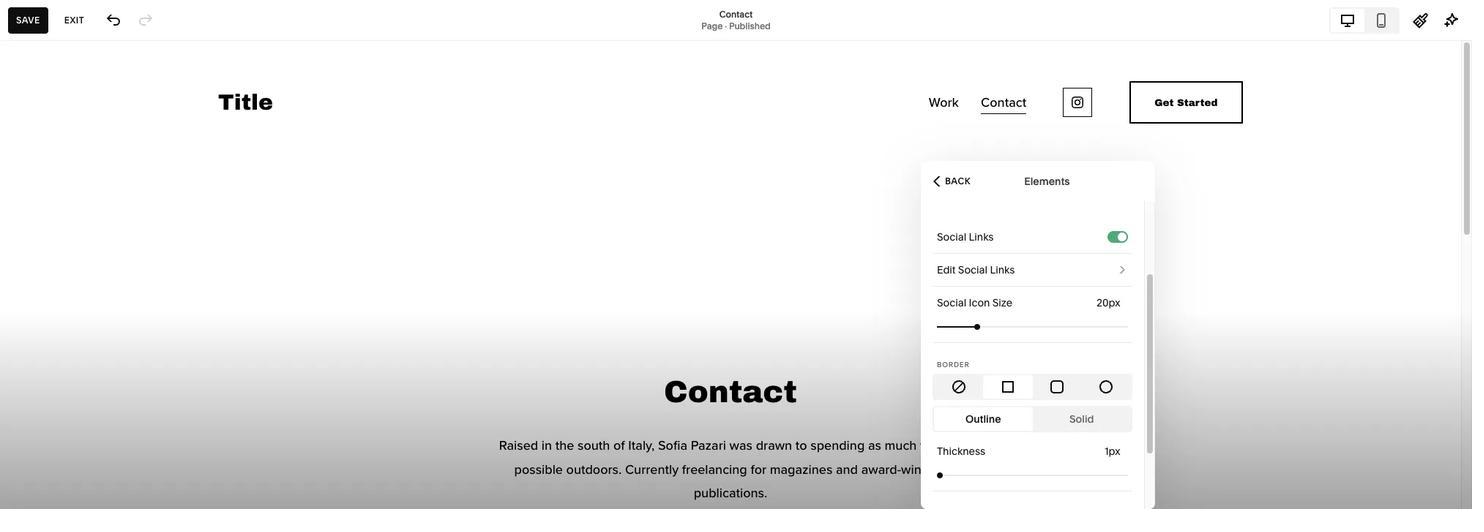Task type: locate. For each thing, give the bounding box(es) containing it.
social left icon
[[938, 297, 967, 310]]

library
[[59, 476, 98, 490]]

size
[[993, 297, 1013, 310]]

links up edit social links
[[969, 231, 994, 244]]

icon image
[[951, 379, 967, 396], [1000, 379, 1017, 396], [1050, 379, 1066, 396], [1099, 379, 1115, 396]]

page
[[702, 20, 723, 31]]

social for icon
[[938, 297, 967, 310]]

1 icon image from the left
[[951, 379, 967, 396]]

social for links
[[938, 231, 967, 244]]

outline
[[966, 413, 1002, 426]]

Thickness text field
[[1105, 444, 1124, 460]]

2 vertical spatial tab list
[[935, 408, 1132, 431]]

0 vertical spatial links
[[969, 231, 994, 244]]

tab list
[[1332, 8, 1399, 32], [935, 376, 1132, 399], [935, 408, 1132, 431]]

0 vertical spatial social
[[938, 231, 967, 244]]

social up the edit
[[938, 231, 967, 244]]

social
[[938, 231, 967, 244], [959, 264, 988, 277], [938, 297, 967, 310]]

social icon size
[[938, 297, 1013, 310]]

back
[[946, 175, 971, 186]]

2 vertical spatial social
[[938, 297, 967, 310]]

links up size
[[991, 264, 1015, 277]]

2 icon image from the left
[[1000, 379, 1017, 396]]

contact page · published
[[702, 8, 771, 31]]

links
[[969, 231, 994, 244], [991, 264, 1015, 277]]

3 icon image from the left
[[1050, 379, 1066, 396]]

1 vertical spatial links
[[991, 264, 1015, 277]]

tab list containing outline
[[935, 408, 1132, 431]]

Thickness range field
[[938, 460, 1129, 492]]

0 vertical spatial tab list
[[1332, 8, 1399, 32]]

social right the edit
[[959, 264, 988, 277]]

Social Icon Size range field
[[938, 311, 1129, 343]]



Task type: describe. For each thing, give the bounding box(es) containing it.
asset
[[24, 476, 56, 490]]

1 vertical spatial social
[[959, 264, 988, 277]]

1 vertical spatial tab list
[[935, 376, 1132, 399]]

border
[[938, 361, 970, 369]]

edit
[[938, 264, 956, 277]]

edit social links
[[938, 264, 1015, 277]]

solid
[[1070, 413, 1095, 426]]

save
[[16, 14, 40, 25]]

asset library
[[24, 476, 98, 490]]

social links
[[938, 231, 994, 244]]

asset library link
[[24, 475, 163, 493]]

save button
[[8, 7, 48, 33]]

exit
[[64, 14, 84, 25]]

Social Icon Size text field
[[1097, 295, 1124, 311]]

Social Links checkbox
[[1118, 233, 1127, 241]]

icon
[[969, 297, 991, 310]]

·
[[725, 20, 727, 31]]

outline button
[[935, 408, 1033, 431]]

thickness
[[938, 445, 986, 459]]

4 icon image from the left
[[1099, 379, 1115, 396]]

contact
[[720, 8, 753, 19]]

elements
[[1025, 175, 1070, 188]]

exit button
[[56, 7, 92, 33]]

back button
[[929, 165, 976, 197]]

published
[[729, 20, 771, 31]]

solid button
[[1033, 408, 1132, 431]]



Task type: vqa. For each thing, say whether or not it's contained in the screenshot.
All Statuses All
no



